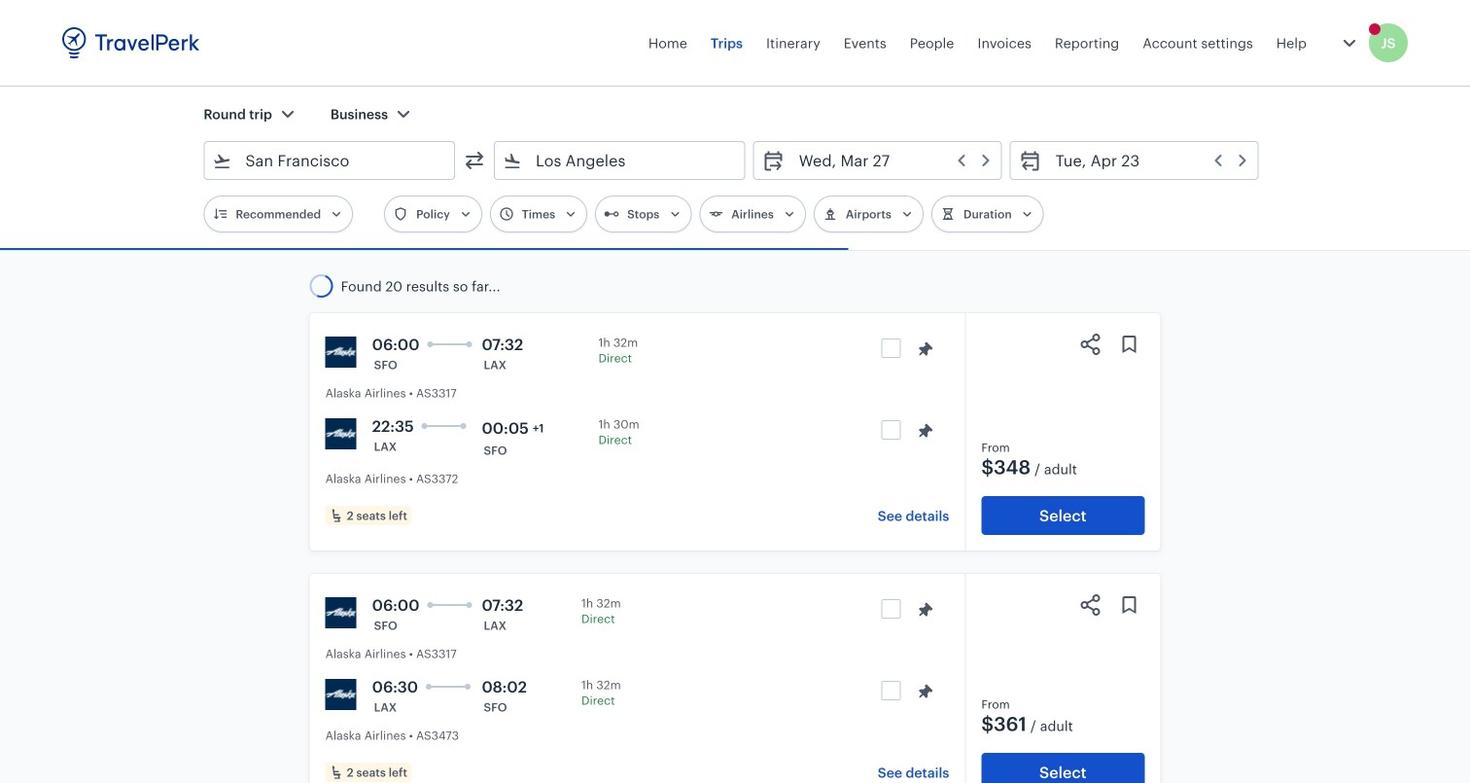 Task type: locate. For each thing, give the bounding box(es) containing it.
Return field
[[1042, 145, 1251, 176]]

1 vertical spatial alaska airlines image
[[326, 418, 357, 449]]

alaska airlines image
[[326, 597, 357, 628]]

2 vertical spatial alaska airlines image
[[326, 679, 357, 710]]

0 vertical spatial alaska airlines image
[[326, 337, 357, 368]]

alaska airlines image
[[326, 337, 357, 368], [326, 418, 357, 449], [326, 679, 357, 710]]

Depart field
[[786, 145, 994, 176]]

From search field
[[232, 145, 429, 176]]



Task type: describe. For each thing, give the bounding box(es) containing it.
3 alaska airlines image from the top
[[326, 679, 357, 710]]

2 alaska airlines image from the top
[[326, 418, 357, 449]]

To search field
[[522, 145, 720, 176]]

1 alaska airlines image from the top
[[326, 337, 357, 368]]



Task type: vqa. For each thing, say whether or not it's contained in the screenshot.
third Alaska Airlines icon from the top
yes



